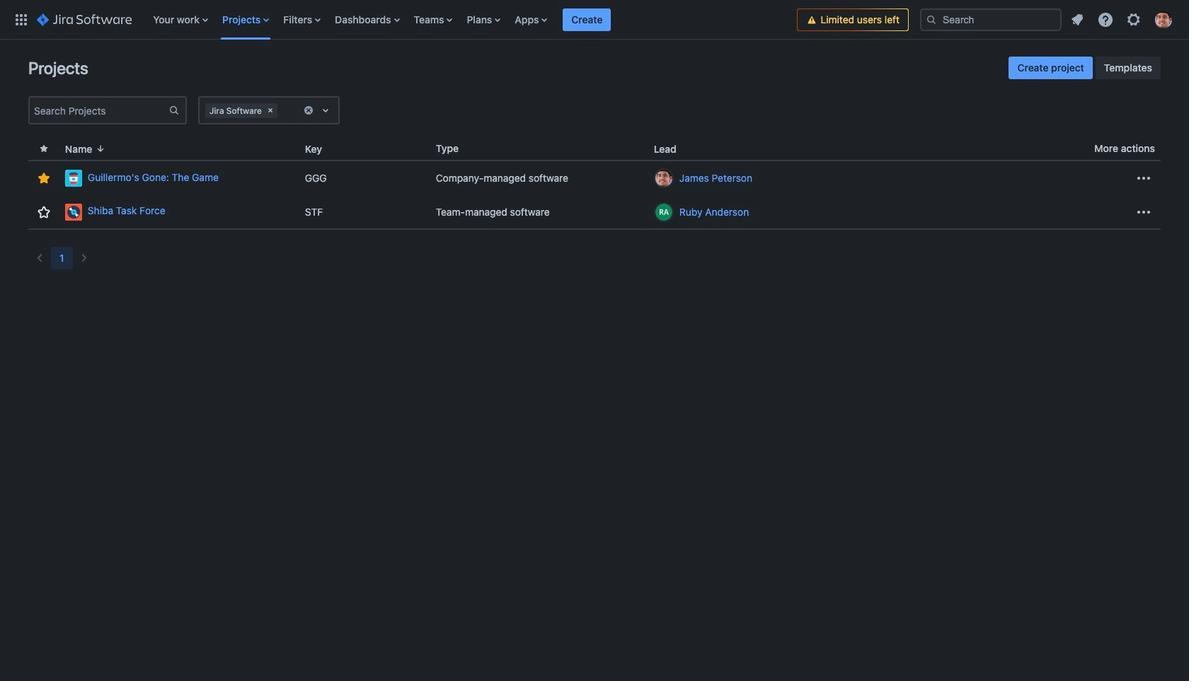Task type: locate. For each thing, give the bounding box(es) containing it.
group
[[1009, 57, 1161, 79]]

star guillermo's gone: the game image
[[35, 170, 52, 187]]

more image
[[1135, 170, 1152, 187]]

jira software image
[[37, 11, 132, 28], [37, 11, 132, 28]]

star shiba task force image
[[35, 204, 52, 221]]

list item
[[563, 0, 611, 39]]

help image
[[1097, 11, 1114, 28]]

None search field
[[920, 8, 1062, 31]]

your profile and settings image
[[1155, 11, 1172, 28]]

previous image
[[31, 250, 48, 267]]

list
[[146, 0, 797, 39], [1065, 7, 1181, 32]]

banner
[[0, 0, 1189, 40]]

notifications image
[[1069, 11, 1086, 28]]

Choose Jira products text field
[[280, 103, 283, 118]]



Task type: describe. For each thing, give the bounding box(es) containing it.
next image
[[75, 250, 92, 267]]

0 horizontal spatial list
[[146, 0, 797, 39]]

Search Projects text field
[[30, 101, 168, 120]]

primary element
[[8, 0, 797, 39]]

search image
[[926, 14, 937, 25]]

clear image
[[265, 105, 276, 116]]

1 horizontal spatial list
[[1065, 7, 1181, 32]]

Search field
[[920, 8, 1062, 31]]

settings image
[[1126, 11, 1143, 28]]

appswitcher icon image
[[13, 11, 30, 28]]

clear image
[[303, 105, 314, 116]]

more image
[[1135, 204, 1152, 221]]

open image
[[317, 102, 334, 119]]



Task type: vqa. For each thing, say whether or not it's contained in the screenshot.
Tutorial button
no



